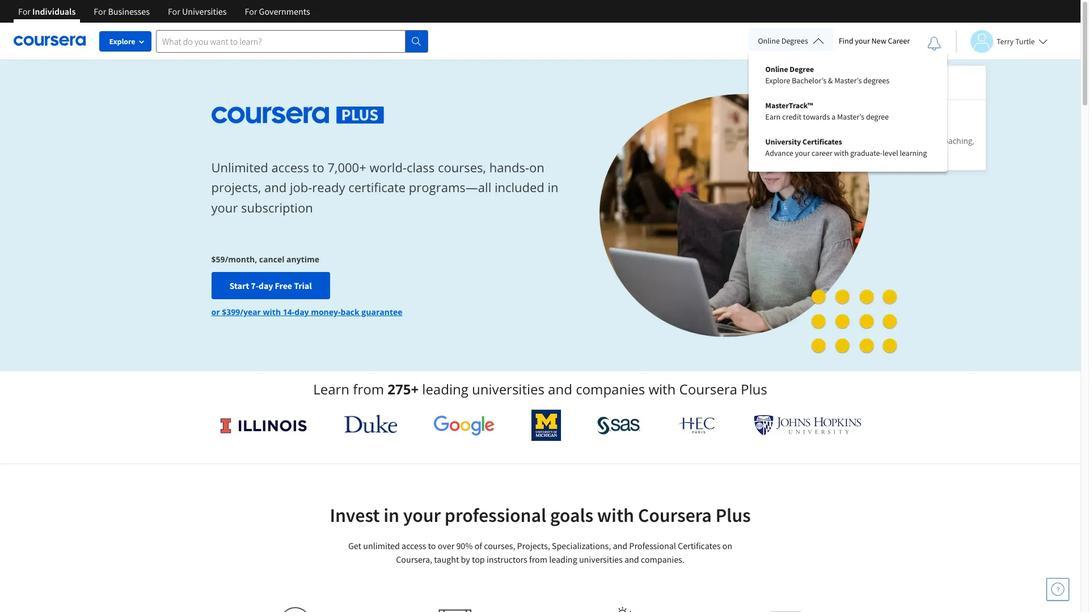 Task type: vqa. For each thing, say whether or not it's contained in the screenshot.
class
yes



Task type: describe. For each thing, give the bounding box(es) containing it.
get
[[348, 541, 362, 552]]

money-
[[311, 307, 341, 318]]

cancel
[[259, 254, 285, 265]]

your up over
[[403, 504, 441, 528]]

start 7-day free trial
[[230, 280, 312, 292]]

notifications
[[783, 77, 835, 88]]

invest in your professional goals with coursera plus
[[330, 504, 751, 528]]

individuals
[[32, 6, 76, 17]]

get unlimited access to over 90% of courses, projects, specializations, and professional certificates on coursera, taught by top instructors from leading universities and companies.
[[348, 541, 733, 566]]

you
[[814, 136, 828, 146]]

1 vertical spatial day
[[295, 307, 309, 318]]

turtle
[[1016, 36, 1035, 46]]

course
[[876, 148, 901, 158]]

credit
[[783, 112, 802, 122]]

are
[[912, 136, 924, 146]]

find your new career
[[839, 36, 910, 46]]

programs—all
[[409, 179, 492, 196]]

courses, inside get unlimited access to over 90% of courses, projects, specializations, and professional certificates on coursera, taught by top instructors from leading universities and companies.
[[484, 541, 516, 552]]

terry
[[997, 36, 1014, 46]]

unlimited access to 7,000+ world-class courses, hands-on projects, and job-ready certificate programs—all included in your subscription
[[211, 159, 559, 216]]

mastertrack™ earn credit towards a master's degree
[[766, 100, 889, 122]]

0 vertical spatial plus
[[741, 380, 768, 399]]

on inside get unlimited access to over 90% of courses, projects, specializations, and professional certificates on coursera, taught by top instructors from leading universities and companies.
[[723, 541, 733, 552]]

in inside 'unlimited access to 7,000+ world-class courses, hands-on projects, and job-ready certificate programs—all included in your subscription'
[[548, 179, 559, 196]]

professional
[[630, 541, 676, 552]]

from inside get unlimited access to over 90% of courses, projects, specializations, and professional certificates on coursera, taught by top instructors from leading universities and companies.
[[529, 554, 548, 566]]

certificates inside 'university certificates advance your career with graduate-level learning'
[[803, 137, 843, 147]]

master's for &
[[835, 75, 862, 86]]

terry turtle
[[997, 36, 1035, 46]]

online degree explore bachelor's & master's degrees
[[766, 64, 890, 86]]

0 vertical spatial leading
[[422, 380, 469, 399]]

1 vertical spatial coursera
[[638, 504, 712, 528]]

degree
[[790, 64, 814, 74]]

online for online degree explore bachelor's & master's degrees
[[766, 64, 789, 74]]

$59
[[211, 254, 225, 265]]

for for individuals
[[18, 6, 31, 17]]

find
[[839, 36, 854, 46]]

online degrees button
[[749, 28, 833, 53]]

start
[[230, 280, 249, 292]]

by
[[461, 554, 470, 566]]

guarantee
[[362, 307, 403, 318]]

back
[[341, 307, 360, 318]]

hec paris image
[[678, 414, 717, 438]]

your right find
[[855, 36, 870, 46]]

included
[[495, 179, 545, 196]]

businesses
[[108, 6, 150, 17]]

to inside 'unlimited access to 7,000+ world-class courses, hands-on projects, and job-ready certificate programs—all included in your subscription'
[[313, 159, 324, 176]]

trial
[[294, 280, 312, 292]]

or $399 /year with 14-day money-back guarantee
[[211, 307, 403, 318]]

know
[[830, 136, 850, 146]]

let
[[803, 136, 812, 146]]

instructors
[[487, 554, 528, 566]]

mastertrack™
[[766, 100, 813, 111]]

goals
[[550, 504, 594, 528]]

projects,
[[211, 179, 261, 196]]

7-
[[251, 280, 259, 292]]

johns hopkins university image
[[754, 415, 862, 436]]

a inside the mastertrack™ earn credit towards a master's degree
[[832, 112, 836, 122]]

terry turtle button
[[956, 30, 1048, 52]]

/year
[[240, 307, 261, 318]]

when
[[852, 136, 872, 146]]

online degrees
[[758, 36, 808, 46]]

earn
[[766, 112, 781, 122]]

hide notifications image
[[928, 37, 941, 51]]

over
[[438, 541, 455, 552]]

anytime
[[287, 254, 320, 265]]

deadlines
[[874, 136, 910, 146]]

universities inside get unlimited access to over 90% of courses, projects, specializations, and professional certificates on coursera, taught by top instructors from leading universities and companies.
[[579, 554, 623, 566]]

for for businesses
[[94, 6, 106, 17]]

to inside get unlimited access to over 90% of courses, projects, specializations, and professional certificates on coursera, taught by top instructors from leading universities and companies.
[[428, 541, 436, 552]]

for businesses
[[94, 6, 150, 17]]

world-
[[370, 159, 407, 176]]

is
[[861, 148, 867, 158]]

taught
[[434, 554, 459, 566]]

and inside 'unlimited access to 7,000+ world-class courses, hands-on projects, and job-ready certificate programs—all included in your subscription'
[[264, 179, 287, 196]]

for governments
[[245, 6, 310, 17]]

specializations,
[[552, 541, 611, 552]]

university
[[766, 137, 801, 147]]

no
[[837, 115, 853, 131]]

coursera plus image
[[211, 107, 384, 124]]

ready
[[312, 179, 345, 196]]

there
[[839, 148, 859, 158]]

start 7-day free trial button
[[211, 273, 330, 300]]

for for governments
[[245, 6, 257, 17]]

bachelor's
[[792, 75, 827, 86]]

flexible learning image
[[603, 608, 642, 613]]

0 horizontal spatial or
[[211, 307, 220, 318]]

unlimited
[[211, 159, 268, 176]]

learning
[[900, 148, 928, 158]]

companies.
[[641, 554, 685, 566]]

with inside 'university certificates advance your career with graduate-level learning'
[[834, 148, 849, 158]]

banner navigation
[[9, 0, 319, 31]]

coursera,
[[396, 554, 432, 566]]

access inside get unlimited access to over 90% of courses, projects, specializations, and professional certificates on coursera, taught by top instructors from leading universities and companies.
[[402, 541, 426, 552]]

university certificates advance your career with graduate-level learning
[[766, 137, 928, 158]]

certificate
[[349, 179, 406, 196]]



Task type: locate. For each thing, give the bounding box(es) containing it.
0 vertical spatial in
[[548, 179, 559, 196]]

0 vertical spatial master's
[[835, 75, 862, 86]]

0 horizontal spatial day
[[259, 280, 273, 292]]

university of illinois at urbana-champaign image
[[219, 417, 308, 435]]

master's right the &
[[835, 75, 862, 86]]

sas image
[[598, 417, 641, 435]]

explore down degree
[[766, 75, 791, 86]]

learn
[[313, 380, 350, 399]]

and
[[264, 179, 287, 196], [548, 380, 573, 399], [613, 541, 628, 552], [625, 554, 639, 566]]

0 horizontal spatial explore
[[109, 36, 135, 47]]

1 vertical spatial master's
[[838, 112, 865, 122]]

1 vertical spatial plus
[[716, 504, 751, 528]]

/month,
[[225, 254, 257, 265]]

1 horizontal spatial access
[[402, 541, 426, 552]]

14-
[[283, 307, 295, 318]]

1 vertical spatial to
[[428, 541, 436, 552]]

with left 14- in the bottom of the page
[[263, 307, 281, 318]]

or down know
[[829, 148, 837, 158]]

0 vertical spatial coursera
[[680, 380, 738, 399]]

universities
[[182, 6, 227, 17]]

1 vertical spatial from
[[529, 554, 548, 566]]

top
[[472, 554, 485, 566]]

advance
[[766, 148, 794, 158]]

7,000+
[[328, 159, 366, 176]]

1 vertical spatial leading
[[549, 554, 578, 566]]

for for universities
[[168, 6, 180, 17]]

with
[[834, 148, 849, 158], [263, 307, 281, 318], [649, 380, 676, 399], [597, 504, 634, 528]]

job-
[[290, 179, 312, 196]]

0 vertical spatial to
[[313, 159, 324, 176]]

0 horizontal spatial from
[[353, 380, 384, 399]]

master's up when
[[838, 112, 865, 122]]

for universities
[[168, 6, 227, 17]]

0 vertical spatial access
[[272, 159, 309, 176]]

for left individuals
[[18, 6, 31, 17]]

or
[[829, 148, 837, 158], [211, 307, 220, 318]]

day left free
[[259, 280, 273, 292]]

access
[[272, 159, 309, 176], [402, 541, 426, 552]]

we'll
[[783, 136, 801, 146]]

access up job-
[[272, 159, 309, 176]]

degrees
[[864, 75, 890, 86]]

projects,
[[517, 541, 550, 552]]

0 horizontal spatial in
[[384, 504, 400, 528]]

0 horizontal spatial access
[[272, 159, 309, 176]]

subscription
[[241, 199, 313, 216]]

your inside 'unlimited access to 7,000+ world-class courses, hands-on projects, and job-ready certificate programs—all included in your subscription'
[[211, 199, 238, 216]]

explore down for businesses
[[109, 36, 135, 47]]

master's inside the mastertrack™ earn credit towards a master's degree
[[838, 112, 865, 122]]

level
[[883, 148, 899, 158]]

2 for from the left
[[94, 6, 106, 17]]

0 vertical spatial a
[[832, 112, 836, 122]]

for left governments
[[245, 6, 257, 17]]

on
[[529, 159, 545, 176], [723, 541, 733, 552]]

governments
[[259, 6, 310, 17]]

90%
[[456, 541, 473, 552]]

and up the university of michigan image
[[548, 380, 573, 399]]

3 for from the left
[[168, 6, 180, 17]]

1 vertical spatial or
[[211, 307, 220, 318]]

explore
[[109, 36, 135, 47], [766, 75, 791, 86]]

0 vertical spatial explore
[[109, 36, 135, 47]]

certificates inside get unlimited access to over 90% of courses, projects, specializations, and professional certificates on coursera, taught by top instructors from leading universities and companies.
[[678, 541, 721, 552]]

certificates up companies. at the bottom right of the page
[[678, 541, 721, 552]]

in up unlimited
[[384, 504, 400, 528]]

and up subscription
[[264, 179, 287, 196]]

1 vertical spatial on
[[723, 541, 733, 552]]

to up ready
[[313, 159, 324, 176]]

with right 'goals'
[[597, 504, 634, 528]]

learn anything image
[[280, 608, 311, 613]]

in
[[548, 179, 559, 196], [384, 504, 400, 528]]

1 vertical spatial courses,
[[484, 541, 516, 552]]

online
[[758, 36, 780, 46], [766, 64, 789, 74]]

explore button
[[99, 31, 152, 52]]

plus
[[741, 380, 768, 399], [716, 504, 751, 528]]

career
[[812, 148, 833, 158]]

0 vertical spatial certificates
[[803, 137, 843, 147]]

and down professional on the right bottom of page
[[625, 554, 639, 566]]

access up coursera,
[[402, 541, 426, 552]]

1 horizontal spatial leading
[[549, 554, 578, 566]]

from down projects,
[[529, 554, 548, 566]]

courses, up "instructors"
[[484, 541, 516, 552]]

0 vertical spatial or
[[829, 148, 837, 158]]

degrees
[[782, 36, 808, 46]]

courses, inside 'unlimited access to 7,000+ world-class courses, hands-on projects, and job-ready certificate programs—all included in your subscription'
[[438, 159, 486, 176]]

help center image
[[1052, 583, 1065, 597]]

for individuals
[[18, 6, 76, 17]]

online left degrees
[[758, 36, 780, 46]]

day inside start 7-day free trial button
[[259, 280, 273, 292]]

online for online degrees
[[758, 36, 780, 46]]

companies
[[576, 380, 645, 399]]

1 vertical spatial certificates
[[678, 541, 721, 552]]

courses, up programs—all
[[438, 159, 486, 176]]

1 vertical spatial in
[[384, 504, 400, 528]]

new
[[872, 36, 887, 46]]

free
[[275, 280, 292, 292]]

universities down specializations,
[[579, 554, 623, 566]]

0 horizontal spatial leading
[[422, 380, 469, 399]]

a right is
[[869, 148, 874, 158]]

to left over
[[428, 541, 436, 552]]

or left the $399
[[211, 307, 220, 318]]

from left 275+
[[353, 380, 384, 399]]

0 vertical spatial on
[[529, 159, 545, 176]]

coursera up professional on the right bottom of page
[[638, 504, 712, 528]]

notifications
[[856, 115, 921, 131]]

0 vertical spatial universities
[[472, 380, 545, 399]]

with right companies
[[649, 380, 676, 399]]

duke university image
[[345, 415, 397, 434]]

$399
[[222, 307, 240, 318]]

invest
[[330, 504, 380, 528]]

$59 /month, cancel anytime
[[211, 254, 320, 265]]

0 vertical spatial online
[[758, 36, 780, 46]]

1 horizontal spatial certificates
[[803, 137, 843, 147]]

career
[[888, 36, 910, 46]]

certificates up career at right top
[[803, 137, 843, 147]]

1 horizontal spatial from
[[529, 554, 548, 566]]

1 horizontal spatial a
[[869, 148, 874, 158]]

and left professional on the right bottom of page
[[613, 541, 628, 552]]

hands-
[[490, 159, 529, 176]]

1 for from the left
[[18, 6, 31, 17]]

master's for a
[[838, 112, 865, 122]]

access inside 'unlimited access to 7,000+ world-class courses, hands-on projects, and job-ready certificate programs—all included in your subscription'
[[272, 159, 309, 176]]

of
[[475, 541, 482, 552]]

leading inside get unlimited access to over 90% of courses, projects, specializations, and professional certificates on coursera, taught by top instructors from leading universities and companies.
[[549, 554, 578, 566]]

your inside 'university certificates advance your career with graduate-level learning'
[[795, 148, 810, 158]]

online inside online degree explore bachelor's & master's degrees
[[766, 64, 789, 74]]

or inside the notifications no notifications we'll let you know when deadlines are approaching, or there is a course update
[[829, 148, 837, 158]]

google image
[[434, 415, 495, 436]]

leading
[[422, 380, 469, 399], [549, 554, 578, 566]]

with down know
[[834, 148, 849, 158]]

courses,
[[438, 159, 486, 176], [484, 541, 516, 552]]

for
[[18, 6, 31, 17], [94, 6, 106, 17], [168, 6, 180, 17], [245, 6, 257, 17]]

0 horizontal spatial to
[[313, 159, 324, 176]]

degree
[[866, 112, 889, 122]]

towards
[[804, 112, 830, 122]]

0 vertical spatial courses,
[[438, 159, 486, 176]]

1 horizontal spatial day
[[295, 307, 309, 318]]

for left universities
[[168, 6, 180, 17]]

a left no
[[832, 112, 836, 122]]

a
[[832, 112, 836, 122], [869, 148, 874, 158]]

update
[[903, 148, 929, 158]]

approaching,
[[926, 136, 975, 146]]

275+
[[388, 380, 419, 399]]

on inside 'unlimited access to 7,000+ world-class courses, hands-on projects, and job-ready certificate programs—all included in your subscription'
[[529, 159, 545, 176]]

unlimited
[[363, 541, 400, 552]]

1 vertical spatial explore
[[766, 75, 791, 86]]

a inside the notifications no notifications we'll let you know when deadlines are approaching, or there is a course update
[[869, 148, 874, 158]]

&
[[828, 75, 833, 86]]

day
[[259, 280, 273, 292], [295, 307, 309, 318]]

1 horizontal spatial on
[[723, 541, 733, 552]]

to
[[313, 159, 324, 176], [428, 541, 436, 552]]

coursera up hec paris image
[[680, 380, 738, 399]]

0 vertical spatial from
[[353, 380, 384, 399]]

notifications no notifications we'll let you know when deadlines are approaching, or there is a course update
[[783, 77, 975, 158]]

save money image
[[438, 610, 479, 613]]

4 for from the left
[[245, 6, 257, 17]]

1 horizontal spatial in
[[548, 179, 559, 196]]

leading down specializations,
[[549, 554, 578, 566]]

explore inside online degree explore bachelor's & master's degrees
[[766, 75, 791, 86]]

in right 'included'
[[548, 179, 559, 196]]

learn from 275+ leading universities and companies with coursera plus
[[313, 380, 768, 399]]

graduate-
[[851, 148, 883, 158]]

0 vertical spatial day
[[259, 280, 273, 292]]

coursera image
[[14, 32, 86, 50]]

university of michigan image
[[532, 410, 561, 442]]

leading up google image
[[422, 380, 469, 399]]

0 horizontal spatial certificates
[[678, 541, 721, 552]]

1 horizontal spatial or
[[829, 148, 837, 158]]

What do you want to learn? text field
[[156, 30, 406, 52]]

1 vertical spatial universities
[[579, 554, 623, 566]]

1 horizontal spatial to
[[428, 541, 436, 552]]

1 horizontal spatial universities
[[579, 554, 623, 566]]

professional
[[445, 504, 547, 528]]

master's inside online degree explore bachelor's & master's degrees
[[835, 75, 862, 86]]

0 horizontal spatial universities
[[472, 380, 545, 399]]

online inside online degrees dropdown button
[[758, 36, 780, 46]]

class
[[407, 159, 435, 176]]

your down projects,
[[211, 199, 238, 216]]

your
[[855, 36, 870, 46], [795, 148, 810, 158], [211, 199, 238, 216], [403, 504, 441, 528]]

1 vertical spatial access
[[402, 541, 426, 552]]

for left businesses
[[94, 6, 106, 17]]

online degrees menu
[[757, 57, 941, 166]]

None search field
[[156, 30, 428, 52]]

1 vertical spatial a
[[869, 148, 874, 158]]

universities up the university of michigan image
[[472, 380, 545, 399]]

1 horizontal spatial explore
[[766, 75, 791, 86]]

0 horizontal spatial a
[[832, 112, 836, 122]]

explore inside dropdown button
[[109, 36, 135, 47]]

0 horizontal spatial on
[[529, 159, 545, 176]]

1 vertical spatial online
[[766, 64, 789, 74]]

day left "money-"
[[295, 307, 309, 318]]

your down let
[[795, 148, 810, 158]]

online left degree
[[766, 64, 789, 74]]



